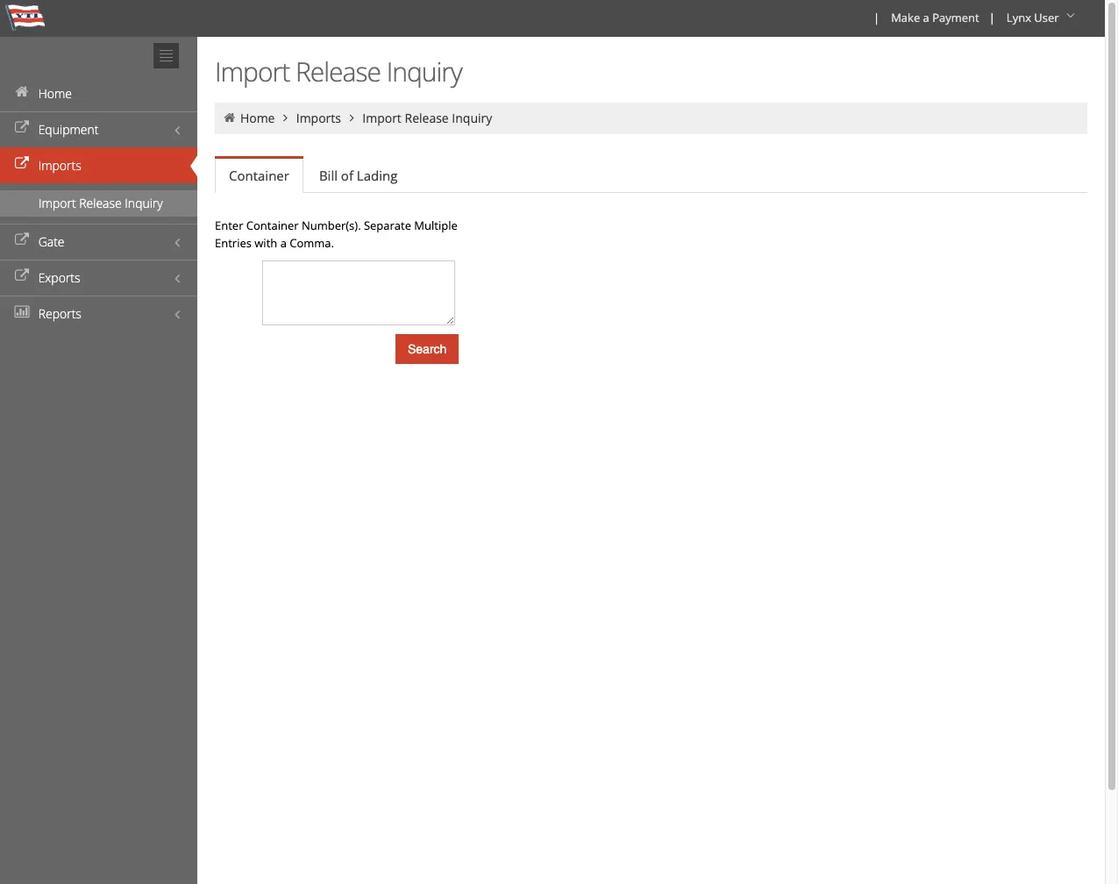 Task type: locate. For each thing, give the bounding box(es) containing it.
import release inquiry link up "gate" link
[[0, 190, 197, 217]]

1 external link image from the top
[[13, 122, 31, 134]]

external link image
[[13, 158, 31, 170]]

imports link down the equipment
[[0, 147, 197, 183]]

external link image
[[13, 122, 31, 134], [13, 234, 31, 247], [13, 270, 31, 283]]

| left make
[[874, 10, 880, 25]]

1 vertical spatial container
[[246, 218, 299, 233]]

2 vertical spatial external link image
[[13, 270, 31, 283]]

a
[[924, 10, 930, 25], [280, 235, 287, 251]]

separate
[[364, 218, 411, 233]]

0 horizontal spatial release
[[79, 195, 122, 211]]

1 vertical spatial import release inquiry link
[[0, 190, 197, 217]]

0 vertical spatial a
[[924, 10, 930, 25]]

external link image inside the exports link
[[13, 270, 31, 283]]

container up with
[[246, 218, 299, 233]]

1 horizontal spatial release
[[296, 54, 381, 89]]

import release inquiry link up lading
[[363, 110, 492, 126]]

1 horizontal spatial imports link
[[296, 110, 341, 126]]

0 horizontal spatial imports
[[38, 157, 81, 174]]

number(s).
[[302, 218, 361, 233]]

home link up the equipment
[[0, 75, 197, 111]]

imports up bill
[[296, 110, 341, 126]]

1 vertical spatial external link image
[[13, 234, 31, 247]]

| left 'lynx'
[[989, 10, 996, 25]]

container inside enter container number(s).  separate multiple entries with a comma.
[[246, 218, 299, 233]]

0 vertical spatial release
[[296, 54, 381, 89]]

enter container number(s).  separate multiple entries with a comma.
[[215, 218, 458, 251]]

comma.
[[290, 235, 334, 251]]

0 horizontal spatial import
[[39, 195, 76, 211]]

1 horizontal spatial import
[[215, 54, 290, 89]]

1 vertical spatial home
[[240, 110, 275, 126]]

make a payment link
[[884, 0, 986, 37]]

1 horizontal spatial |
[[989, 10, 996, 25]]

external link image left gate
[[13, 234, 31, 247]]

3 external link image from the top
[[13, 270, 31, 283]]

home
[[38, 85, 72, 102], [240, 110, 275, 126]]

a inside make a payment link
[[924, 10, 930, 25]]

lading
[[357, 167, 398, 184]]

container
[[229, 167, 289, 184], [246, 218, 299, 233]]

angle right image
[[278, 111, 293, 124], [344, 111, 360, 124]]

import for import release inquiry link to the top
[[363, 110, 402, 126]]

imports link
[[296, 110, 341, 126], [0, 147, 197, 183]]

inquiry
[[387, 54, 462, 89], [452, 110, 492, 126], [125, 195, 163, 211]]

home right home icon
[[240, 110, 275, 126]]

angle right image right home icon
[[278, 111, 293, 124]]

imports link up bill
[[296, 110, 341, 126]]

import
[[215, 54, 290, 89], [363, 110, 402, 126], [39, 195, 76, 211]]

home right home image
[[38, 85, 72, 102]]

import up home icon
[[215, 54, 290, 89]]

search
[[408, 342, 447, 356]]

0 vertical spatial container
[[229, 167, 289, 184]]

search button
[[396, 334, 459, 364]]

import release inquiry
[[215, 54, 462, 89], [363, 110, 492, 126], [39, 195, 163, 211]]

0 horizontal spatial angle right image
[[278, 111, 293, 124]]

imports
[[296, 110, 341, 126], [38, 157, 81, 174]]

external link image up bar chart image
[[13, 270, 31, 283]]

1 vertical spatial import
[[363, 110, 402, 126]]

external link image up external link image
[[13, 122, 31, 134]]

equipment link
[[0, 111, 197, 147]]

home link right home icon
[[240, 110, 275, 126]]

lynx user
[[1007, 10, 1060, 25]]

1 vertical spatial imports
[[38, 157, 81, 174]]

2 external link image from the top
[[13, 234, 31, 247]]

imports down the equipment
[[38, 157, 81, 174]]

1 vertical spatial inquiry
[[452, 110, 492, 126]]

import up gate
[[39, 195, 76, 211]]

0 horizontal spatial home
[[38, 85, 72, 102]]

0 horizontal spatial imports link
[[0, 147, 197, 183]]

0 horizontal spatial a
[[280, 235, 287, 251]]

1 vertical spatial release
[[405, 110, 449, 126]]

0 horizontal spatial |
[[874, 10, 880, 25]]

home image
[[222, 111, 237, 124]]

2 horizontal spatial import
[[363, 110, 402, 126]]

0 vertical spatial imports link
[[296, 110, 341, 126]]

0 vertical spatial imports
[[296, 110, 341, 126]]

0 vertical spatial external link image
[[13, 122, 31, 134]]

None text field
[[262, 261, 455, 326]]

1 horizontal spatial a
[[924, 10, 930, 25]]

make
[[892, 10, 921, 25]]

1 angle right image from the left
[[278, 111, 293, 124]]

a right make
[[924, 10, 930, 25]]

1 vertical spatial import release inquiry
[[363, 110, 492, 126]]

angle right image up of
[[344, 111, 360, 124]]

import release inquiry for import release inquiry link to the top
[[363, 110, 492, 126]]

2 vertical spatial import
[[39, 195, 76, 211]]

a inside enter container number(s).  separate multiple entries with a comma.
[[280, 235, 287, 251]]

release
[[296, 54, 381, 89], [405, 110, 449, 126], [79, 195, 122, 211]]

external link image inside "gate" link
[[13, 234, 31, 247]]

1 horizontal spatial import release inquiry link
[[363, 110, 492, 126]]

container up "enter"
[[229, 167, 289, 184]]

home link
[[0, 75, 197, 111], [240, 110, 275, 126]]

|
[[874, 10, 880, 25], [989, 10, 996, 25]]

0 horizontal spatial home link
[[0, 75, 197, 111]]

external link image inside equipment link
[[13, 122, 31, 134]]

2 vertical spatial import release inquiry
[[39, 195, 163, 211]]

1 horizontal spatial angle right image
[[344, 111, 360, 124]]

payment
[[933, 10, 980, 25]]

a right with
[[280, 235, 287, 251]]

enter
[[215, 218, 243, 233]]

import up lading
[[363, 110, 402, 126]]

import release inquiry link
[[363, 110, 492, 126], [0, 190, 197, 217]]

1 vertical spatial a
[[280, 235, 287, 251]]



Task type: vqa. For each thing, say whether or not it's contained in the screenshot.
angle down 'Icon'
yes



Task type: describe. For each thing, give the bounding box(es) containing it.
with
[[255, 235, 277, 251]]

equipment
[[38, 121, 99, 138]]

1 vertical spatial imports link
[[0, 147, 197, 183]]

2 horizontal spatial release
[[405, 110, 449, 126]]

of
[[341, 167, 354, 184]]

reports link
[[0, 296, 197, 332]]

bill of lading
[[319, 167, 398, 184]]

gate
[[38, 233, 65, 250]]

0 vertical spatial import
[[215, 54, 290, 89]]

2 vertical spatial release
[[79, 195, 122, 211]]

2 angle right image from the left
[[344, 111, 360, 124]]

external link image for gate
[[13, 234, 31, 247]]

1 | from the left
[[874, 10, 880, 25]]

0 horizontal spatial import release inquiry link
[[0, 190, 197, 217]]

gate link
[[0, 224, 197, 260]]

0 vertical spatial home
[[38, 85, 72, 102]]

0 vertical spatial import release inquiry
[[215, 54, 462, 89]]

import release inquiry for import release inquiry link to the left
[[39, 195, 163, 211]]

1 horizontal spatial imports
[[296, 110, 341, 126]]

external link image for exports
[[13, 270, 31, 283]]

1 horizontal spatial home
[[240, 110, 275, 126]]

container link
[[215, 159, 303, 193]]

2 | from the left
[[989, 10, 996, 25]]

exports
[[38, 269, 80, 286]]

exports link
[[0, 260, 197, 296]]

home image
[[13, 86, 31, 98]]

bill of lading link
[[305, 158, 412, 193]]

entries
[[215, 235, 252, 251]]

angle down image
[[1063, 10, 1080, 22]]

user
[[1035, 10, 1060, 25]]

0 vertical spatial inquiry
[[387, 54, 462, 89]]

0 vertical spatial import release inquiry link
[[363, 110, 492, 126]]

external link image for equipment
[[13, 122, 31, 134]]

bar chart image
[[13, 306, 31, 318]]

bill
[[319, 167, 338, 184]]

multiple
[[414, 218, 458, 233]]

2 vertical spatial inquiry
[[125, 195, 163, 211]]

import for import release inquiry link to the left
[[39, 195, 76, 211]]

lynx user link
[[999, 0, 1086, 37]]

1 horizontal spatial home link
[[240, 110, 275, 126]]

lynx
[[1007, 10, 1032, 25]]

reports
[[38, 305, 81, 322]]

make a payment
[[892, 10, 980, 25]]



